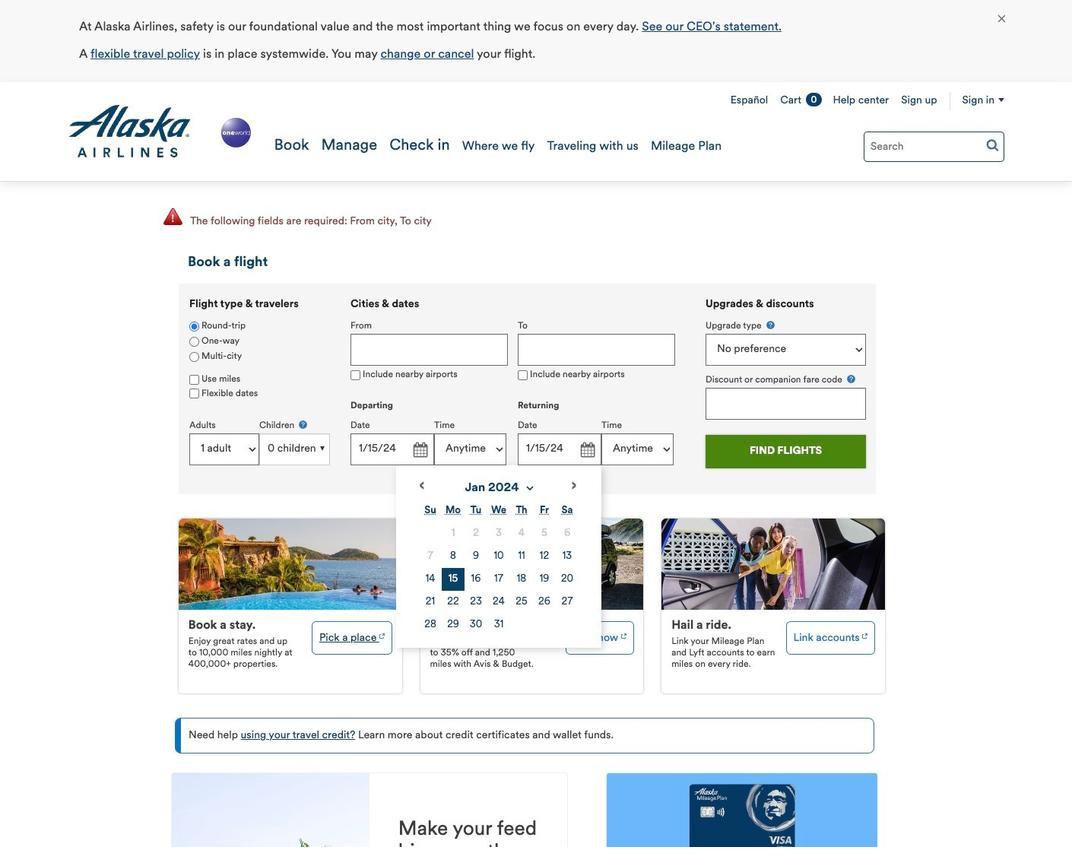 Task type: describe. For each thing, give the bounding box(es) containing it.
photo of an suv driving towards a mountain image
[[420, 519, 644, 610]]

photo of a hotel with a swimming pool and palm trees image
[[179, 519, 402, 610]]

some kids opening a door image
[[662, 519, 885, 610]]

1 row from the top
[[419, 522, 579, 545]]

  checkbox inside group
[[189, 375, 199, 384]]

Search text field
[[864, 132, 1004, 162]]

2 horizontal spatial group
[[706, 319, 866, 419]]

5 row from the top
[[419, 614, 579, 636]]

0 horizontal spatial group
[[179, 284, 340, 485]]

oneworld logo image
[[218, 115, 254, 151]]

open datepicker image
[[576, 439, 598, 461]]

1 horizontal spatial group
[[351, 299, 685, 648]]



Task type: locate. For each thing, give the bounding box(es) containing it.
book rides image
[[862, 628, 868, 641]]

option group
[[189, 319, 330, 365]]

None submit
[[706, 435, 866, 468]]

rent now image
[[621, 628, 626, 641]]

header nav bar navigation
[[0, 82, 1072, 182]]

None text field
[[518, 433, 601, 465]]

1   radio from the top
[[189, 337, 199, 346]]

None checkbox
[[518, 370, 528, 380]]

2 row from the top
[[419, 545, 579, 568]]

2   radio from the top
[[189, 352, 199, 362]]

  radio
[[189, 321, 199, 331]]

row
[[419, 522, 579, 545], [419, 545, 579, 568], [419, 568, 579, 591], [419, 591, 579, 614], [419, 614, 579, 636]]

search button image
[[986, 138, 999, 151]]

grid
[[419, 499, 579, 636]]

book a stay image
[[379, 628, 385, 641]]

open datepicker image
[[409, 439, 430, 461]]

  checkbox
[[189, 375, 199, 384]]

alert
[[163, 208, 882, 234]]

  radio
[[189, 337, 199, 346], [189, 352, 199, 362]]

1 vertical spatial   radio
[[189, 352, 199, 362]]

none text field inside group
[[518, 433, 601, 465]]

group
[[179, 284, 340, 485], [351, 299, 685, 648], [706, 319, 866, 419]]

cell
[[442, 522, 465, 545], [465, 522, 487, 545], [487, 522, 510, 545], [510, 522, 533, 545], [533, 522, 556, 545], [556, 522, 579, 545], [419, 545, 442, 568], [442, 545, 465, 568], [465, 545, 487, 568], [487, 545, 510, 568], [510, 545, 533, 568], [533, 545, 556, 568], [556, 545, 579, 568], [419, 568, 442, 591], [442, 568, 465, 591], [465, 568, 487, 591], [487, 568, 510, 591], [510, 568, 533, 591], [533, 568, 556, 591], [556, 568, 579, 591], [419, 591, 442, 614], [442, 591, 465, 614], [465, 591, 487, 614], [487, 591, 510, 614], [510, 591, 533, 614], [533, 591, 556, 614], [556, 591, 579, 614], [419, 614, 442, 636], [442, 614, 465, 636], [465, 614, 487, 636], [487, 614, 510, 636]]

0 vertical spatial   radio
[[189, 337, 199, 346]]

None checkbox
[[351, 370, 360, 380], [189, 389, 199, 399], [351, 370, 360, 380], [189, 389, 199, 399]]

4 row from the top
[[419, 591, 579, 614]]

3 row from the top
[[419, 568, 579, 591]]

None text field
[[351, 334, 508, 366], [518, 334, 675, 366], [706, 387, 866, 419], [351, 433, 434, 465], [351, 334, 508, 366], [518, 334, 675, 366], [706, 387, 866, 419], [351, 433, 434, 465]]

alaska airlines logo image
[[68, 105, 192, 158]]



Task type: vqa. For each thing, say whether or not it's contained in the screenshot.
2nd Open datepicker icon from the right
no



